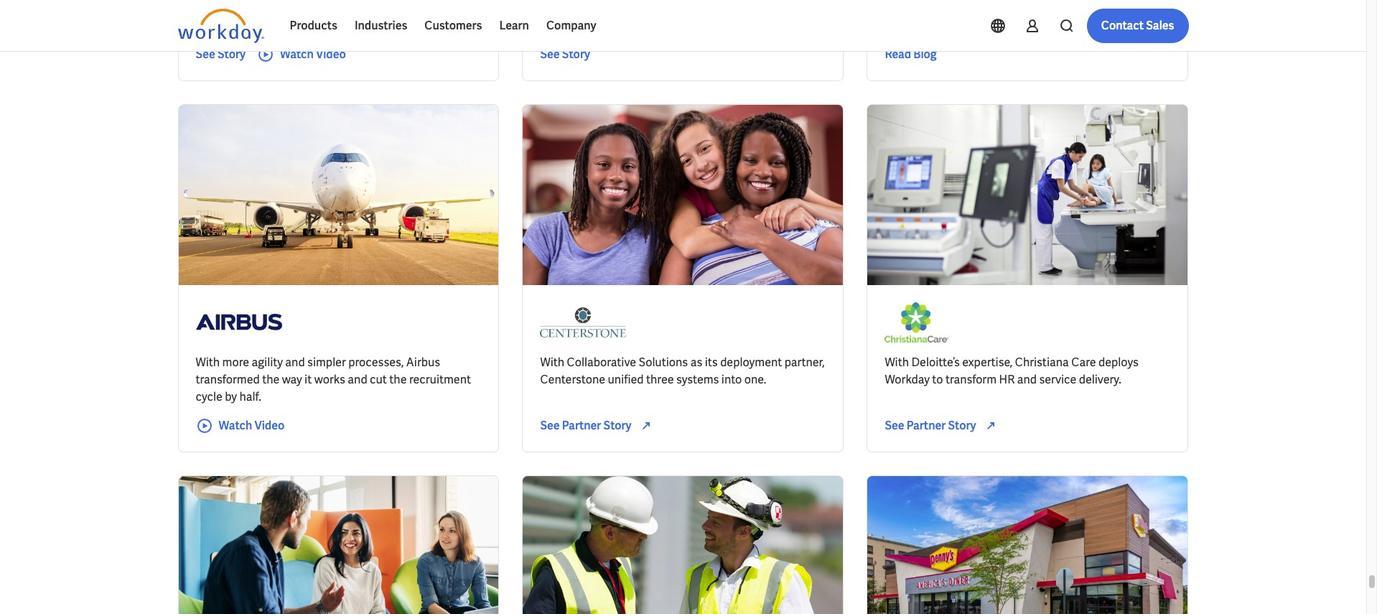 Task type: locate. For each thing, give the bounding box(es) containing it.
airbus
[[406, 355, 440, 370]]

0 vertical spatial watch
[[280, 47, 314, 62]]

2 see partner story link from the left
[[885, 417, 1005, 434]]

all
[[588, 16, 600, 29]]

partner,
[[785, 355, 825, 370]]

story down the go to the homepage image
[[218, 47, 246, 62]]

more button
[[481, 8, 546, 37]]

see
[[196, 47, 215, 62], [540, 47, 560, 62], [540, 418, 560, 433], [885, 418, 905, 433]]

and
[[285, 355, 305, 370], [348, 372, 367, 387], [1017, 372, 1037, 387]]

watch video link
[[257, 46, 346, 63], [196, 417, 285, 434]]

see story
[[196, 47, 246, 62], [540, 47, 590, 62]]

airbus group sas image
[[196, 302, 282, 343]]

watch video down 'products' "dropdown button"
[[280, 47, 346, 62]]

watch video
[[280, 47, 346, 62], [219, 418, 285, 433]]

1 horizontal spatial video
[[316, 47, 346, 62]]

hr
[[999, 372, 1015, 387]]

1 horizontal spatial see partner story link
[[885, 417, 1005, 434]]

see partner story down the to
[[885, 418, 976, 433]]

solutions
[[639, 355, 688, 370]]

see story link
[[196, 46, 246, 63], [540, 46, 590, 63]]

blog
[[914, 47, 937, 62]]

1 vertical spatial video
[[255, 418, 285, 433]]

the right 'cut' at the bottom left of the page
[[389, 372, 407, 387]]

centerstone of america, inc. image
[[540, 302, 627, 343]]

christianacare image
[[885, 302, 949, 343]]

0 horizontal spatial see partner story
[[540, 418, 632, 433]]

partner
[[562, 418, 601, 433], [907, 418, 946, 433]]

workday
[[885, 372, 930, 387]]

and right "hr"
[[1017, 372, 1037, 387]]

deployment
[[720, 355, 782, 370]]

business outcome button
[[344, 8, 470, 37]]

see story down company dropdown button
[[540, 47, 590, 62]]

0 horizontal spatial see story
[[196, 47, 246, 62]]

sales
[[1146, 18, 1175, 33]]

Search Customer Stories text field
[[985, 9, 1161, 34]]

the down the agility
[[262, 372, 280, 387]]

contact sales link
[[1087, 9, 1189, 43]]

0 vertical spatial video
[[316, 47, 346, 62]]

see down "workday"
[[885, 418, 905, 433]]

unified
[[608, 372, 644, 387]]

1 with from the left
[[196, 355, 220, 370]]

three
[[646, 372, 674, 387]]

watch video link down by
[[196, 417, 285, 434]]

story
[[218, 47, 246, 62], [562, 47, 590, 62], [604, 418, 632, 433], [948, 418, 976, 433]]

2 horizontal spatial with
[[885, 355, 909, 370]]

partner down "centerstone"
[[562, 418, 601, 433]]

see partner story for to
[[885, 418, 976, 433]]

watch down by
[[219, 418, 252, 433]]

2 see story from the left
[[540, 47, 590, 62]]

2 horizontal spatial and
[[1017, 372, 1037, 387]]

industries
[[355, 18, 407, 33]]

outcome
[[398, 16, 441, 29]]

0 horizontal spatial with
[[196, 355, 220, 370]]

see partner story
[[540, 418, 632, 433], [885, 418, 976, 433]]

company
[[547, 18, 597, 33]]

1 partner from the left
[[562, 418, 601, 433]]

0 vertical spatial watch video
[[280, 47, 346, 62]]

see partner story link
[[540, 417, 661, 434], [885, 417, 1005, 434]]

1 horizontal spatial see partner story
[[885, 418, 976, 433]]

with up transformed
[[196, 355, 220, 370]]

see partner story link for to
[[885, 417, 1005, 434]]

learn button
[[491, 9, 538, 43]]

see story for first see story link from left
[[196, 47, 246, 62]]

the
[[262, 372, 280, 387], [389, 372, 407, 387]]

1 see story from the left
[[196, 47, 246, 62]]

1 horizontal spatial with
[[540, 355, 565, 370]]

video for top watch video link
[[316, 47, 346, 62]]

with inside with collaborative solutions as its deployment partner, centerstone unified three systems into one.
[[540, 355, 565, 370]]

watch video link down 'products' "dropdown button"
[[257, 46, 346, 63]]

video for bottom watch video link
[[255, 418, 285, 433]]

story down unified
[[604, 418, 632, 433]]

it
[[305, 372, 312, 387]]

2 the from the left
[[389, 372, 407, 387]]

0 horizontal spatial see story link
[[196, 46, 246, 63]]

video down 'products' "dropdown button"
[[316, 47, 346, 62]]

contact sales
[[1102, 18, 1175, 33]]

topic button
[[178, 8, 242, 37]]

topic
[[189, 16, 214, 29]]

business
[[355, 16, 396, 29]]

0 horizontal spatial video
[[255, 418, 285, 433]]

partner down the to
[[907, 418, 946, 433]]

company button
[[538, 9, 605, 43]]

one.
[[745, 372, 767, 387]]

and up the way
[[285, 355, 305, 370]]

customers button
[[416, 9, 491, 43]]

with collaborative solutions as its deployment partner, centerstone unified three systems into one.
[[540, 355, 825, 387]]

see story link down the go to the homepage image
[[196, 46, 246, 63]]

watch video down half.
[[219, 418, 285, 433]]

with inside with deloitte's expertise, christiana care deploys workday to transform hr and service delivery.
[[885, 355, 909, 370]]

story down transform
[[948, 418, 976, 433]]

1 horizontal spatial watch
[[280, 47, 314, 62]]

1 horizontal spatial see story
[[540, 47, 590, 62]]

see partner story down "centerstone"
[[540, 418, 632, 433]]

with up "workday"
[[885, 355, 909, 370]]

0 horizontal spatial partner
[[562, 418, 601, 433]]

2 partner from the left
[[907, 418, 946, 433]]

clear all
[[561, 16, 600, 29]]

2 see partner story from the left
[[885, 418, 976, 433]]

1 horizontal spatial partner
[[907, 418, 946, 433]]

1 vertical spatial watch
[[219, 418, 252, 433]]

with for with collaborative solutions as its deployment partner, centerstone unified three systems into one.
[[540, 355, 565, 370]]

video down half.
[[255, 418, 285, 433]]

0 horizontal spatial the
[[262, 372, 280, 387]]

1 see story link from the left
[[196, 46, 246, 63]]

1 vertical spatial watch video
[[219, 418, 285, 433]]

see story link down company dropdown button
[[540, 46, 590, 63]]

more
[[493, 16, 517, 29]]

works
[[314, 372, 345, 387]]

1 horizontal spatial see story link
[[540, 46, 590, 63]]

watch down industry button on the top
[[280, 47, 314, 62]]

0 horizontal spatial watch
[[219, 418, 252, 433]]

see story down the go to the homepage image
[[196, 47, 246, 62]]

read blog
[[885, 47, 937, 62]]

care
[[1072, 355, 1096, 370]]

watch
[[280, 47, 314, 62], [219, 418, 252, 433]]

1 see partner story link from the left
[[540, 417, 661, 434]]

video
[[316, 47, 346, 62], [255, 418, 285, 433]]

see partner story link down unified
[[540, 417, 661, 434]]

with inside with more agility and simpler processes, airbus transformed the way it works and cut the recruitment cycle by half.
[[196, 355, 220, 370]]

see partner story link down the to
[[885, 417, 1005, 434]]

with
[[196, 355, 220, 370], [540, 355, 565, 370], [885, 355, 909, 370]]

1 horizontal spatial the
[[389, 372, 407, 387]]

centerstone
[[540, 372, 606, 387]]

with up "centerstone"
[[540, 355, 565, 370]]

processes,
[[348, 355, 404, 370]]

more
[[222, 355, 249, 370]]

deloitte's
[[912, 355, 960, 370]]

2 with from the left
[[540, 355, 565, 370]]

as
[[691, 355, 703, 370]]

1 see partner story from the left
[[540, 418, 632, 433]]

3 with from the left
[[885, 355, 909, 370]]

0 horizontal spatial see partner story link
[[540, 417, 661, 434]]

christiana
[[1015, 355, 1069, 370]]

simpler
[[307, 355, 346, 370]]

cut
[[370, 372, 387, 387]]

and left 'cut' at the bottom left of the page
[[348, 372, 367, 387]]



Task type: vqa. For each thing, say whether or not it's contained in the screenshot.
the left Magic
no



Task type: describe. For each thing, give the bounding box(es) containing it.
watch for top watch video link
[[280, 47, 314, 62]]

with deloitte's expertise, christiana care deploys workday to transform hr and service delivery.
[[885, 355, 1139, 387]]

products
[[290, 18, 337, 33]]

contact
[[1102, 18, 1144, 33]]

systems
[[677, 372, 719, 387]]

story down company dropdown button
[[562, 47, 590, 62]]

1 horizontal spatial and
[[348, 372, 367, 387]]

with for with deloitte's expertise, christiana care deploys workday to transform hr and service delivery.
[[885, 355, 909, 370]]

see down company dropdown button
[[540, 47, 560, 62]]

to
[[932, 372, 943, 387]]

by
[[225, 389, 237, 404]]

with for with more agility and simpler processes, airbus transformed the way it works and cut the recruitment cycle by half.
[[196, 355, 220, 370]]

industries button
[[346, 9, 416, 43]]

1 vertical spatial watch video link
[[196, 417, 285, 434]]

0 vertical spatial watch video link
[[257, 46, 346, 63]]

cycle
[[196, 389, 222, 404]]

partner for to
[[907, 418, 946, 433]]

see down topic
[[196, 47, 215, 62]]

half.
[[240, 389, 261, 404]]

service
[[1040, 372, 1077, 387]]

its
[[705, 355, 718, 370]]

transformed
[[196, 372, 260, 387]]

delivery.
[[1079, 372, 1122, 387]]

way
[[282, 372, 302, 387]]

transform
[[946, 372, 997, 387]]

customers
[[425, 18, 482, 33]]

1 the from the left
[[262, 372, 280, 387]]

read
[[885, 47, 912, 62]]

industry
[[265, 16, 304, 29]]

partner for centerstone
[[562, 418, 601, 433]]

agility
[[252, 355, 283, 370]]

and inside with deloitte's expertise, christiana care deploys workday to transform hr and service delivery.
[[1017, 372, 1037, 387]]

recruitment
[[409, 372, 471, 387]]

clear
[[561, 16, 586, 29]]

see partner story link for centerstone
[[540, 417, 661, 434]]

see down "centerstone"
[[540, 418, 560, 433]]

into
[[722, 372, 742, 387]]

go to the homepage image
[[178, 9, 264, 43]]

read blog link
[[885, 46, 937, 63]]

business outcome
[[355, 16, 441, 29]]

watch for bottom watch video link
[[219, 418, 252, 433]]

with more agility and simpler processes, airbus transformed the way it works and cut the recruitment cycle by half.
[[196, 355, 471, 404]]

see partner story for centerstone
[[540, 418, 632, 433]]

learn
[[499, 18, 529, 33]]

products button
[[281, 9, 346, 43]]

0 horizontal spatial and
[[285, 355, 305, 370]]

deploys
[[1099, 355, 1139, 370]]

industry button
[[254, 8, 332, 37]]

clear all button
[[557, 8, 604, 37]]

expertise,
[[963, 355, 1013, 370]]

watch video for top watch video link
[[280, 47, 346, 62]]

2 see story link from the left
[[540, 46, 590, 63]]

collaborative
[[567, 355, 636, 370]]

see story for second see story link from left
[[540, 47, 590, 62]]

watch video for bottom watch video link
[[219, 418, 285, 433]]



